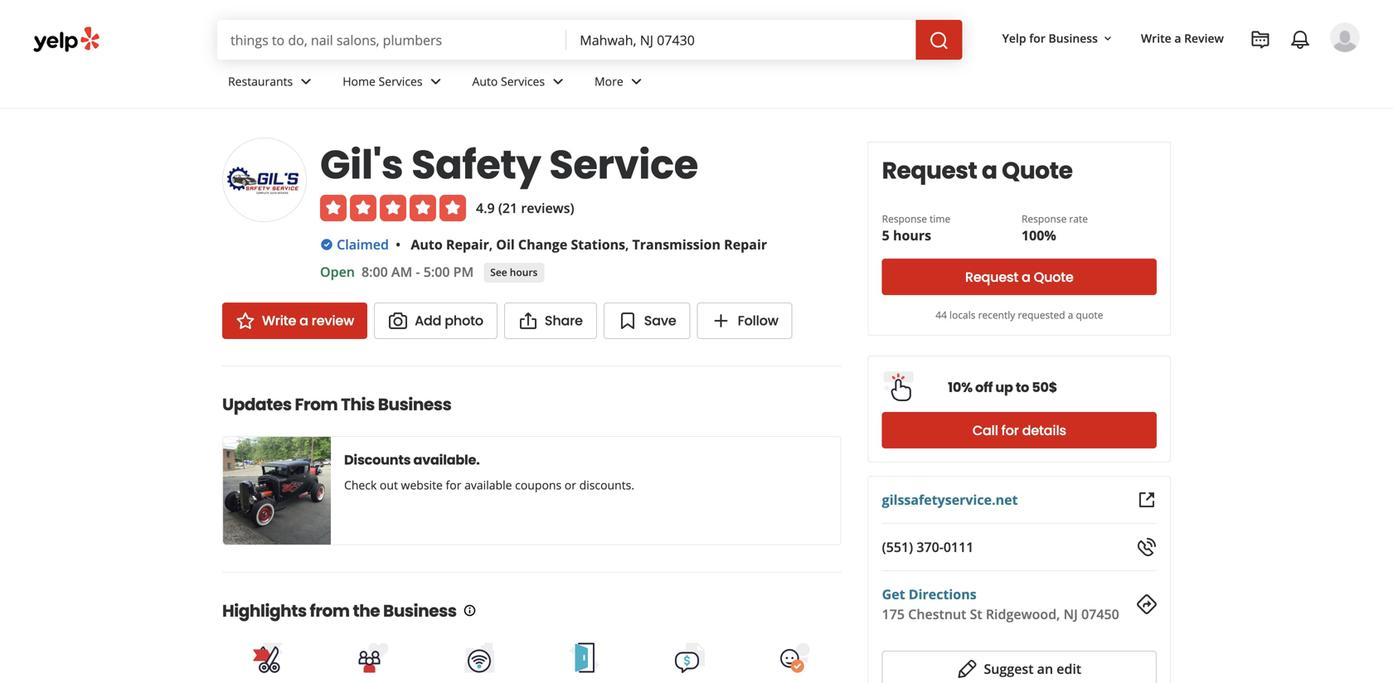 Task type: locate. For each thing, give the bounding box(es) containing it.
auto for auto repair , oil change stations , transmission repair
[[411, 236, 443, 253]]

0 vertical spatial for
[[1029, 30, 1046, 46]]

request a quote up time
[[882, 154, 1073, 187]]

details
[[1022, 421, 1066, 440]]

2 none field from the left
[[567, 20, 916, 60]]

24 chevron down v2 image inside restaurants link
[[296, 72, 316, 92]]

business inside updates from this business element
[[378, 393, 452, 416]]

1 vertical spatial quote
[[1034, 268, 1074, 287]]

business
[[1049, 30, 1098, 46], [378, 393, 452, 416], [383, 600, 457, 623]]

transmission repair link
[[632, 236, 767, 253]]

write inside write a review link
[[262, 311, 296, 330]]

0 horizontal spatial 24 chevron down v2 image
[[296, 72, 316, 92]]

call for details
[[973, 421, 1066, 440]]

satisfaction_guaranteed image
[[779, 642, 812, 675]]

1 vertical spatial write
[[262, 311, 296, 330]]

response time 5 hours
[[882, 212, 951, 244]]

0 vertical spatial request
[[882, 154, 977, 187]]

write left review
[[1141, 30, 1172, 46]]

request a quote inside button
[[965, 268, 1074, 287]]

(551) 370-0111
[[882, 538, 974, 556]]

3 24 chevron down v2 image from the left
[[627, 72, 647, 92]]

1 horizontal spatial write
[[1141, 30, 1172, 46]]

1 vertical spatial business
[[378, 393, 452, 416]]

100%
[[1022, 226, 1056, 244]]

search image
[[929, 31, 949, 51]]

request up 'recently'
[[965, 268, 1019, 287]]

0 horizontal spatial repair
[[446, 236, 489, 253]]

repair up pm
[[446, 236, 489, 253]]

projects image
[[1251, 30, 1271, 50]]

available
[[465, 477, 512, 493]]

1 vertical spatial request a quote
[[965, 268, 1074, 287]]

2 24 chevron down v2 image from the left
[[548, 72, 568, 92]]

for inside discounts available. check out website for available coupons or discounts.
[[446, 477, 462, 493]]

2 vertical spatial for
[[446, 477, 462, 493]]

see hours
[[490, 265, 538, 279]]

add photo link
[[374, 303, 498, 339]]

0 vertical spatial hours
[[893, 226, 931, 244]]

none field things to do, nail salons, plumbers
[[217, 20, 567, 60]]

1 vertical spatial auto
[[411, 236, 443, 253]]

1 horizontal spatial response
[[1022, 212, 1067, 226]]

locals
[[950, 308, 976, 322]]

1 horizontal spatial ,
[[625, 236, 629, 253]]

0 horizontal spatial auto
[[411, 236, 443, 253]]

175
[[882, 605, 905, 623]]

4.9
[[476, 199, 495, 217]]

business for updates from this business
[[378, 393, 452, 416]]

24 chevron down v2 image right auto services
[[548, 72, 568, 92]]

24 chevron down v2 image inside auto services link
[[548, 72, 568, 92]]

2 horizontal spatial 24 chevron down v2 image
[[627, 72, 647, 92]]

quote inside button
[[1034, 268, 1074, 287]]

0 horizontal spatial write
[[262, 311, 296, 330]]

1 , from the left
[[489, 236, 493, 253]]

pm
[[453, 263, 474, 281]]

home services link
[[329, 60, 459, 108]]

discounts
[[344, 451, 411, 469]]

request
[[882, 154, 977, 187], [965, 268, 1019, 287]]

a inside write a review link
[[300, 311, 308, 330]]

yelp for business button
[[996, 23, 1121, 53]]

repair right the transmission
[[724, 236, 767, 253]]

photo
[[445, 311, 483, 330]]

business left 16 chevron down v2 image
[[1049, 30, 1098, 46]]

response up 100%
[[1022, 212, 1067, 226]]

response inside "response rate 100%"
[[1022, 212, 1067, 226]]

for right call
[[1002, 421, 1019, 440]]

None field
[[217, 20, 567, 60], [567, 20, 916, 60]]

auto right 24 chevron down v2 icon
[[472, 73, 498, 89]]

oil change stations link
[[496, 236, 625, 253]]

am
[[391, 263, 412, 281]]

quote up "response rate 100%"
[[1002, 154, 1073, 187]]

2 horizontal spatial for
[[1029, 30, 1046, 46]]

07450
[[1082, 605, 1119, 623]]

quote
[[1002, 154, 1073, 187], [1034, 268, 1074, 287]]

open 8:00 am - 5:00 pm
[[320, 263, 474, 281]]

years_in_business image
[[252, 642, 285, 675]]

suggest an edit button
[[882, 651, 1157, 683]]

16 chevron down v2 image
[[1101, 32, 1115, 45]]

business right this
[[378, 393, 452, 416]]

5:00
[[424, 263, 450, 281]]

auto inside auto services link
[[472, 73, 498, 89]]

1 24 chevron down v2 image from the left
[[296, 72, 316, 92]]

24 chevron down v2 image
[[426, 72, 446, 92]]

restaurants
[[228, 73, 293, 89]]

24 chevron down v2 image inside more link
[[627, 72, 647, 92]]

1 horizontal spatial for
[[1002, 421, 1019, 440]]

restaurants link
[[215, 60, 329, 108]]

business for highlights from the business
[[383, 600, 457, 623]]

24 directions v2 image
[[1137, 595, 1157, 615]]

24 add v2 image
[[711, 311, 731, 331]]

0 vertical spatial write
[[1141, 30, 1172, 46]]

hours
[[893, 226, 931, 244], [510, 265, 538, 279]]

family_owned_operated image
[[357, 642, 390, 675]]

write a review link
[[1135, 23, 1231, 53]]

request up time
[[882, 154, 977, 187]]

, left the 'oil'
[[489, 236, 493, 253]]

(21
[[498, 199, 518, 217]]

1 vertical spatial request
[[965, 268, 1019, 287]]

1 horizontal spatial repair
[[724, 236, 767, 253]]

reviews)
[[521, 199, 574, 217]]

2 repair from the left
[[724, 236, 767, 253]]

business inside yelp for business button
[[1049, 30, 1098, 46]]

response
[[882, 212, 927, 226], [1022, 212, 1067, 226]]

24 save outline v2 image
[[618, 311, 638, 331]]

1 vertical spatial hours
[[510, 265, 538, 279]]

quote up requested
[[1034, 268, 1074, 287]]

gil's
[[320, 137, 403, 193]]

write right 24 star v2 icon
[[262, 311, 296, 330]]

services for home services
[[379, 73, 423, 89]]

highlights
[[222, 600, 307, 623]]

1 horizontal spatial auto
[[472, 73, 498, 89]]

44
[[936, 308, 947, 322]]

1 none field from the left
[[217, 20, 567, 60]]

2 vertical spatial business
[[383, 600, 457, 623]]

hours inside response time 5 hours
[[893, 226, 931, 244]]

0 vertical spatial business
[[1049, 30, 1098, 46]]

1 horizontal spatial 24 chevron down v2 image
[[548, 72, 568, 92]]

0 vertical spatial quote
[[1002, 154, 1073, 187]]

response for 5
[[882, 212, 927, 226]]

1 vertical spatial for
[[1002, 421, 1019, 440]]

hours right see
[[510, 265, 538, 279]]

services
[[379, 73, 423, 89], [501, 73, 545, 89]]

coupons
[[515, 477, 562, 493]]

24 chevron down v2 image
[[296, 72, 316, 92], [548, 72, 568, 92], [627, 72, 647, 92]]

things to do, nail salons, plumbers text field
[[217, 20, 567, 60]]

updates from this business element
[[196, 366, 842, 546]]

follow button
[[697, 303, 793, 339]]

for inside user actions element
[[1029, 30, 1046, 46]]

24 chevron down v2 image for more
[[627, 72, 647, 92]]

2 response from the left
[[1022, 212, 1067, 226]]

request a quote up 44 locals recently requested a quote
[[965, 268, 1074, 287]]

an
[[1037, 660, 1053, 678]]

24 chevron down v2 image right restaurants
[[296, 72, 316, 92]]

auto repair , oil change stations , transmission repair
[[411, 236, 767, 253]]

add photo
[[415, 311, 483, 330]]

response up "5"
[[882, 212, 927, 226]]

1 repair from the left
[[446, 236, 489, 253]]

share button
[[504, 303, 597, 339]]

yelp for business
[[1002, 30, 1098, 46]]

24 star v2 image
[[236, 311, 255, 331]]

0111
[[944, 538, 974, 556]]

0 vertical spatial auto
[[472, 73, 498, 89]]

more link
[[581, 60, 660, 108]]

write inside write a review link
[[1141, 30, 1172, 46]]

1 services from the left
[[379, 73, 423, 89]]

services for auto services
[[501, 73, 545, 89]]

0 vertical spatial request a quote
[[882, 154, 1073, 187]]

more
[[595, 73, 623, 89]]

0 horizontal spatial services
[[379, 73, 423, 89]]

free_estimates image
[[673, 642, 707, 675]]

24 phone v2 image
[[1137, 537, 1157, 557]]

0 horizontal spatial response
[[882, 212, 927, 226]]

for
[[1029, 30, 1046, 46], [1002, 421, 1019, 440], [446, 477, 462, 493]]

hours right "5"
[[893, 226, 931, 244]]

None search field
[[217, 20, 963, 60]]

suggest
[[984, 660, 1034, 678]]

auto up -
[[411, 236, 443, 253]]

1 horizontal spatial services
[[501, 73, 545, 89]]

discounts available. image
[[223, 437, 331, 545]]

business categories element
[[215, 60, 1360, 108]]

info icon image
[[463, 604, 477, 617], [463, 604, 477, 617]]

,
[[489, 236, 493, 253], [625, 236, 629, 253]]

24 chevron down v2 image right more
[[627, 72, 647, 92]]

0 horizontal spatial ,
[[489, 236, 493, 253]]

call for details button
[[882, 412, 1157, 449]]

for down available.
[[446, 477, 462, 493]]

response inside response time 5 hours
[[882, 212, 927, 226]]

a
[[1175, 30, 1181, 46], [982, 154, 997, 187], [1022, 268, 1031, 287], [1068, 308, 1074, 322], [300, 311, 308, 330]]

walk_ins_welcome image
[[568, 642, 601, 675]]

business right the "the"
[[383, 600, 457, 623]]

none field address, neighborhood, city, state or zip
[[567, 20, 916, 60]]

discounts available. check out website for available coupons or discounts.
[[344, 451, 635, 493]]

4.9 star rating image
[[320, 195, 466, 221]]

repair
[[446, 236, 489, 253], [724, 236, 767, 253]]

10%
[[948, 378, 973, 397]]

or
[[565, 477, 576, 493]]

updates
[[222, 393, 292, 416]]

0 horizontal spatial for
[[446, 477, 462, 493]]

1 horizontal spatial hours
[[893, 226, 931, 244]]

1 response from the left
[[882, 212, 927, 226]]

2 , from the left
[[625, 236, 629, 253]]

address, neighborhood, city, state or zip text field
[[567, 20, 916, 60]]

safety
[[411, 137, 541, 193]]

from
[[310, 600, 350, 623]]

, left the transmission
[[625, 236, 629, 253]]

for right 'yelp'
[[1029, 30, 1046, 46]]

2 services from the left
[[501, 73, 545, 89]]



Task type: vqa. For each thing, say whether or not it's contained in the screenshot.
discounts.
yes



Task type: describe. For each thing, give the bounding box(es) containing it.
home services
[[343, 73, 423, 89]]

transmission
[[632, 236, 721, 253]]

from
[[295, 393, 338, 416]]

available.
[[413, 451, 480, 469]]

gilssafetyservice.net
[[882, 491, 1018, 509]]

gil's safety service
[[320, 137, 698, 193]]

24 camera v2 image
[[388, 311, 408, 331]]

50$
[[1032, 378, 1058, 397]]

write a review link
[[222, 303, 367, 339]]

(21 reviews) link
[[498, 199, 574, 217]]

user actions element
[[989, 21, 1383, 123]]

gary o. image
[[1330, 22, 1360, 52]]

ridgewood,
[[986, 605, 1060, 623]]

notifications image
[[1291, 30, 1310, 50]]

save
[[644, 311, 676, 330]]

off
[[975, 378, 993, 397]]

discounts.
[[579, 477, 635, 493]]

oil
[[496, 236, 515, 253]]

call
[[973, 421, 998, 440]]

5
[[882, 226, 890, 244]]

nj
[[1064, 605, 1078, 623]]

share
[[545, 311, 583, 330]]

10% off up to 50$
[[948, 378, 1058, 397]]

stations
[[571, 236, 625, 253]]

16 claim filled v2 image
[[320, 238, 333, 251]]

write a review
[[1141, 30, 1224, 46]]

for for yelp
[[1029, 30, 1046, 46]]

24 external link v2 image
[[1137, 490, 1157, 510]]

44 locals recently requested a quote
[[936, 308, 1103, 322]]

auto repair link
[[411, 236, 489, 253]]

24 chevron down v2 image for restaurants
[[296, 72, 316, 92]]

write a review
[[262, 311, 354, 330]]

request a quote button
[[882, 259, 1157, 295]]

370-
[[917, 538, 944, 556]]

business logo image
[[222, 138, 307, 222]]

review
[[312, 311, 354, 330]]

change
[[518, 236, 568, 253]]

(551)
[[882, 538, 913, 556]]

see hours link
[[484, 263, 544, 283]]

get directions 175 chestnut st ridgewood, nj 07450
[[882, 586, 1119, 623]]

a inside write a review link
[[1175, 30, 1181, 46]]

highlights from the business
[[222, 600, 457, 623]]

auto services
[[472, 73, 545, 89]]

see
[[490, 265, 507, 279]]

24 share v2 image
[[518, 311, 538, 331]]

recently
[[978, 308, 1015, 322]]

4.9 (21 reviews)
[[476, 199, 574, 217]]

add
[[415, 311, 442, 330]]

save button
[[604, 303, 691, 339]]

to
[[1016, 378, 1029, 397]]

updates from this business
[[222, 393, 452, 416]]

get directions link
[[882, 586, 977, 603]]

request inside button
[[965, 268, 1019, 287]]

free_wifi image
[[463, 642, 496, 675]]

-
[[416, 263, 420, 281]]

st
[[970, 605, 983, 623]]

suggest an edit
[[984, 660, 1082, 678]]

requested
[[1018, 308, 1065, 322]]

directions
[[909, 586, 977, 603]]

yelp
[[1002, 30, 1026, 46]]

claimed
[[337, 236, 389, 253]]

website
[[401, 477, 443, 493]]

this
[[341, 393, 375, 416]]

get
[[882, 586, 905, 603]]

follow
[[738, 311, 779, 330]]

response for 100%
[[1022, 212, 1067, 226]]

review
[[1184, 30, 1224, 46]]

gilssafetyservice.net link
[[882, 491, 1018, 509]]

quote
[[1076, 308, 1103, 322]]

time
[[930, 212, 951, 226]]

auto for auto services
[[472, 73, 498, 89]]

response rate 100%
[[1022, 212, 1088, 244]]

8:00
[[362, 263, 388, 281]]

up
[[996, 378, 1013, 397]]

write for write a review
[[262, 311, 296, 330]]

the
[[353, 600, 380, 623]]

home
[[343, 73, 376, 89]]

out
[[380, 477, 398, 493]]

chestnut
[[908, 605, 967, 623]]

auto services link
[[459, 60, 581, 108]]

service
[[549, 137, 698, 193]]

24 chevron down v2 image for auto services
[[548, 72, 568, 92]]

open
[[320, 263, 355, 281]]

24 pencil v2 image
[[957, 659, 977, 679]]

edit
[[1057, 660, 1082, 678]]

a inside request a quote button
[[1022, 268, 1031, 287]]

0 horizontal spatial hours
[[510, 265, 538, 279]]

for for call
[[1002, 421, 1019, 440]]

write for write a review
[[1141, 30, 1172, 46]]



